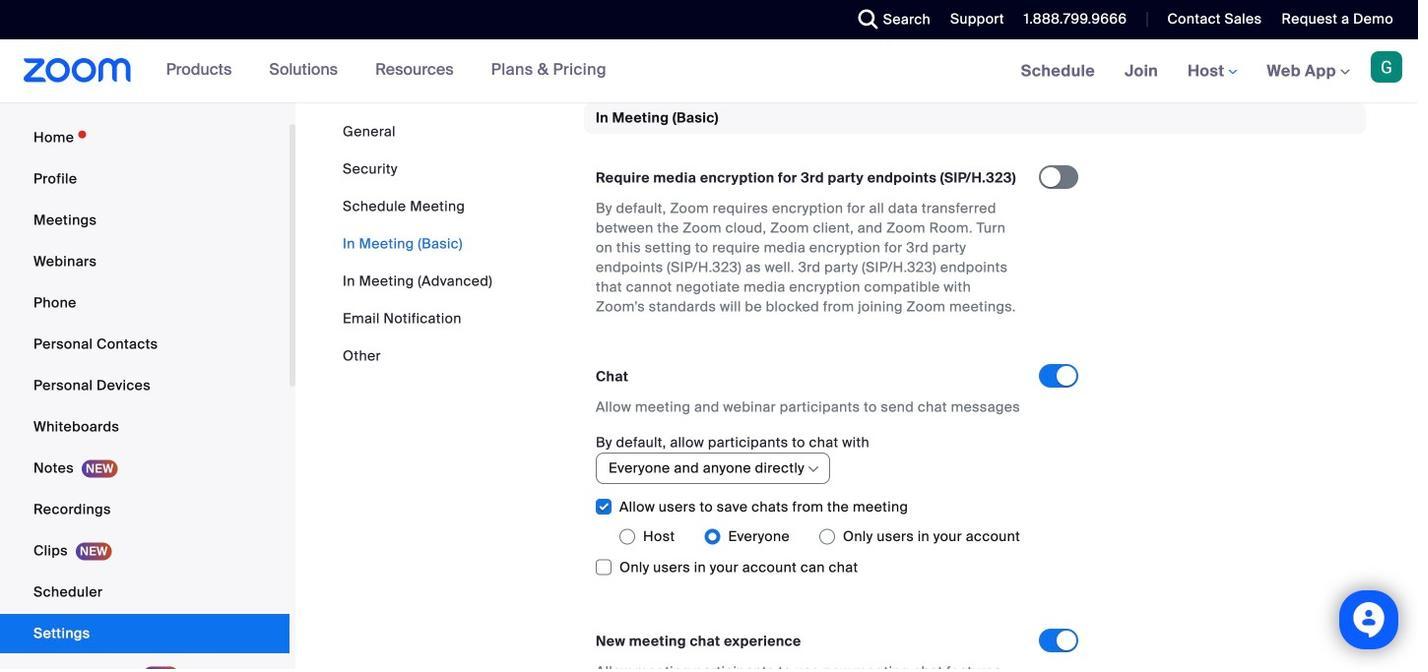 Task type: describe. For each thing, give the bounding box(es) containing it.
allow users to save chats from the meeting option group
[[619, 521, 1039, 553]]

meetings navigation
[[1006, 39, 1418, 104]]

profile picture image
[[1371, 51, 1402, 83]]

zoom logo image
[[24, 58, 132, 83]]



Task type: locate. For each thing, give the bounding box(es) containing it.
banner
[[0, 39, 1418, 104]]

product information navigation
[[151, 39, 621, 102]]

menu bar
[[343, 122, 493, 366]]

in meeting (basic) element
[[584, 103, 1366, 670]]

personal menu menu
[[0, 118, 290, 670]]



Task type: vqa. For each thing, say whether or not it's contained in the screenshot.
meetings navigation
yes



